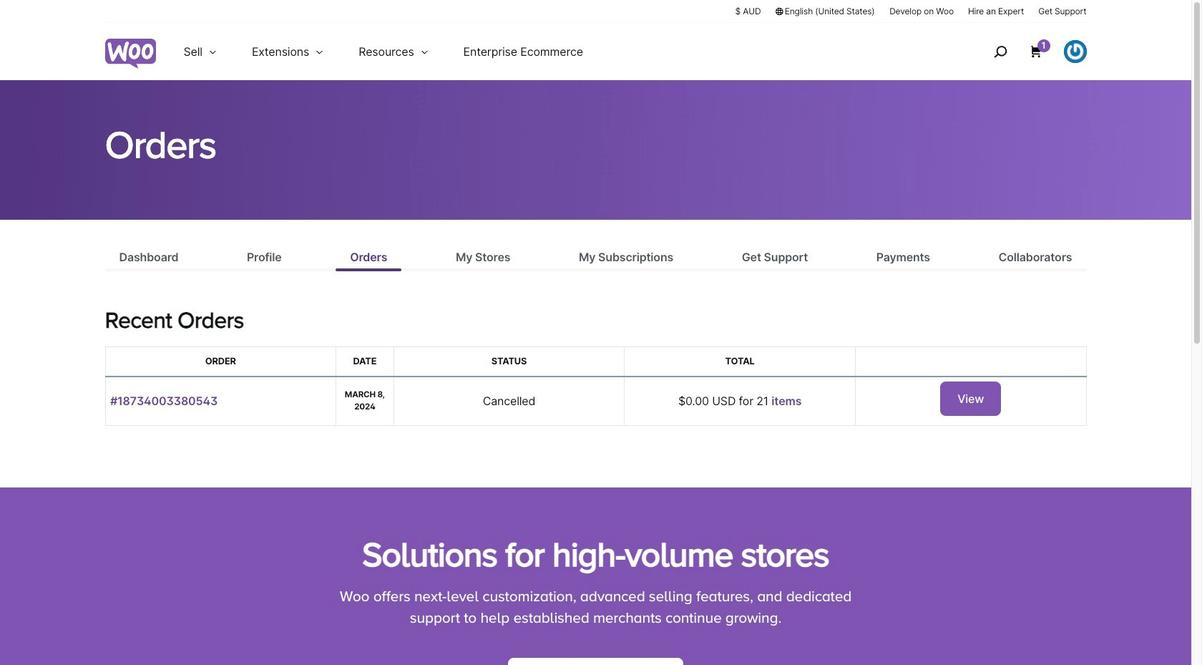 Task type: describe. For each thing, give the bounding box(es) containing it.
service navigation menu element
[[963, 28, 1087, 75]]



Task type: locate. For each thing, give the bounding box(es) containing it.
open account menu image
[[1064, 40, 1087, 63]]

search image
[[989, 40, 1012, 63]]



